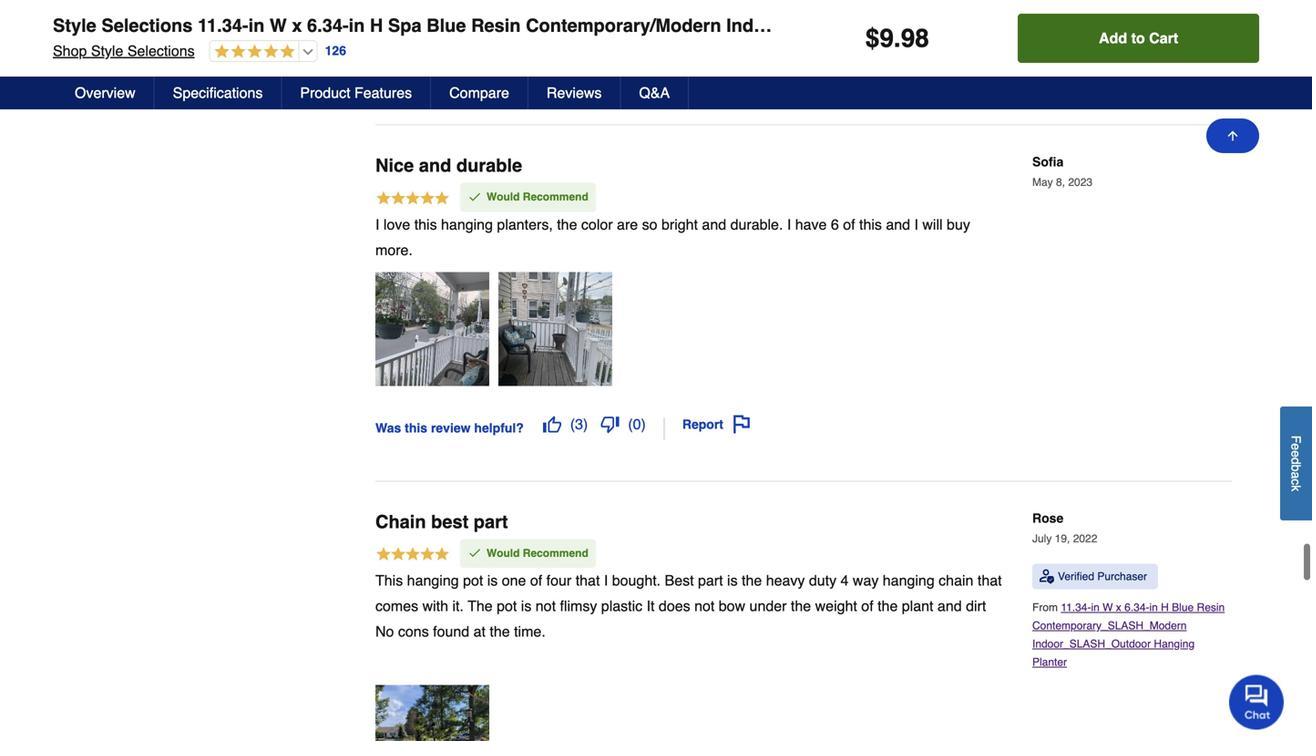 Task type: describe. For each thing, give the bounding box(es) containing it.
july
[[1033, 532, 1052, 545]]

was for ( 0 )
[[376, 65, 401, 79]]

sofia may 8, 2023
[[1033, 155, 1093, 189]]

best
[[665, 572, 694, 589]]

the up under
[[742, 572, 762, 589]]

color
[[581, 216, 613, 233]]

durable
[[457, 155, 522, 176]]

chain
[[376, 511, 426, 532]]

may
[[1033, 176, 1053, 189]]

cons
[[398, 623, 429, 640]]

specifications button
[[155, 77, 282, 109]]

cart
[[1149, 30, 1179, 46]]

2 e from the top
[[1289, 450, 1304, 457]]

h inside 11.34-in w x 6.34-in h blue resin contemporary_slash_modern indoor_slash_outdoor hanging planter
[[1161, 601, 1169, 614]]

shop
[[53, 42, 87, 59]]

0 up reviews
[[575, 59, 583, 76]]

arrow up image
[[1226, 129, 1241, 143]]

hanging inside 11.34-in w x 6.34-in h blue resin contemporary_slash_modern indoor_slash_outdoor hanging planter
[[1154, 637, 1195, 650]]

overview
[[75, 84, 136, 101]]

time.
[[514, 623, 546, 640]]

best
[[431, 511, 469, 532]]

k
[[1289, 485, 1304, 491]]

2 not from the left
[[695, 597, 715, 614]]

q&a
[[639, 84, 670, 101]]

bright
[[662, 216, 698, 233]]

2 that from the left
[[978, 572, 1002, 589]]

11.34-in w x 6.34-in h blue resin contemporary_slash_modern indoor_slash_outdoor hanging planter
[[1033, 601, 1225, 668]]

more.
[[376, 241, 413, 258]]

was this review helpful? for ( 0 )
[[376, 65, 524, 79]]

f e e d b a c k
[[1289, 435, 1304, 491]]

a
[[1289, 472, 1304, 479]]

( 0 ) for ( 3 )
[[628, 415, 646, 432]]

weight
[[815, 597, 858, 614]]

thumb up image
[[543, 415, 561, 433]]

add to cart
[[1099, 30, 1179, 46]]

planters,
[[497, 216, 553, 233]]

0 for ( 3 )
[[633, 415, 641, 432]]

dirt
[[966, 597, 986, 614]]

0 horizontal spatial 11.34-
[[198, 15, 248, 36]]

0 vertical spatial x
[[292, 15, 302, 36]]

verified purchaser
[[1058, 570, 1148, 583]]

flag image
[[733, 59, 751, 77]]

flimsy
[[560, 597, 597, 614]]

0 horizontal spatial w
[[270, 15, 287, 36]]

add to cart button
[[1018, 14, 1260, 63]]

helpful? for ( 0 )
[[474, 65, 524, 79]]

the right at on the bottom left of the page
[[490, 623, 510, 640]]

hanging inside i love this hanging planters, the color are so bright and durable. i have 6 of this and i will buy more.
[[441, 216, 493, 233]]

0 vertical spatial 6.34-
[[307, 15, 349, 36]]

0 horizontal spatial is
[[487, 572, 498, 589]]

rose july 19, 2022
[[1033, 511, 1098, 545]]

chain
[[939, 572, 974, 589]]

$ 9 . 98
[[866, 24, 930, 53]]

with
[[423, 597, 448, 614]]

does
[[659, 597, 691, 614]]

recommend for nice and durable
[[523, 191, 589, 203]]

at
[[474, 623, 486, 640]]

( for thumb down icon associated with ( 0 )
[[628, 59, 633, 76]]

5 stars image for nice
[[376, 189, 450, 209]]

contemporary_slash_modern
[[1033, 619, 1187, 632]]

this
[[376, 572, 403, 589]]

6
[[831, 216, 839, 233]]

compare
[[449, 84, 509, 101]]

1 that from the left
[[576, 572, 600, 589]]

nice
[[376, 155, 414, 176]]

hanging up with
[[407, 572, 459, 589]]

will
[[923, 216, 943, 233]]

0 vertical spatial pot
[[463, 572, 483, 589]]

indoor/outdoor
[[727, 15, 860, 36]]

features
[[355, 84, 412, 101]]

the left plant
[[878, 597, 898, 614]]

review for ( 3 )
[[431, 421, 471, 435]]

planter inside 11.34-in w x 6.34-in h blue resin contemporary_slash_modern indoor_slash_outdoor hanging planter
[[1033, 656, 1067, 668]]

spa
[[388, 15, 422, 36]]

9
[[880, 24, 894, 53]]

from
[[1033, 601, 1061, 614]]

buy
[[947, 216, 971, 233]]

product features
[[300, 84, 412, 101]]

would recommend for part
[[487, 547, 589, 559]]

c
[[1289, 479, 1304, 485]]

2023
[[1069, 176, 1093, 189]]

found
[[433, 623, 470, 640]]

q&a button
[[621, 77, 689, 109]]

0 horizontal spatial h
[[370, 15, 383, 36]]

0 vertical spatial planter
[[943, 15, 1005, 36]]

https://photos us.bazaarvoice.com/photo/2/cghvdg86bg93zxm/0e2c375c f3c7 50f3 9cab 32e2e4ac5d14 image
[[499, 272, 613, 386]]

under
[[750, 597, 787, 614]]

f
[[1289, 435, 1304, 443]]

98
[[901, 24, 930, 53]]

chat invite button image
[[1230, 674, 1285, 730]]

shop style selections
[[53, 42, 195, 59]]

0 vertical spatial hanging
[[865, 15, 938, 36]]

compare button
[[431, 77, 529, 109]]

verified purchaser icon image
[[1040, 569, 1055, 584]]

contemporary/modern
[[526, 15, 721, 36]]

reviews button
[[529, 77, 621, 109]]

are
[[617, 216, 638, 233]]

no
[[376, 623, 394, 640]]

would recommend for durable
[[487, 191, 589, 203]]

i left will
[[915, 216, 919, 233]]

overview button
[[57, 77, 155, 109]]

purchaser
[[1098, 570, 1148, 583]]

reviews
[[547, 84, 602, 101]]

thumb down image for ( 3 )
[[601, 415, 619, 433]]

bought.
[[612, 572, 661, 589]]

d
[[1289, 457, 1304, 464]]

i love this hanging planters, the color are so bright and durable. i have 6 of this and i will buy more.
[[376, 216, 971, 258]]

x inside 11.34-in w x 6.34-in h blue resin contemporary_slash_modern indoor_slash_outdoor hanging planter
[[1116, 601, 1122, 614]]

flag image
[[733, 415, 751, 433]]

https://photos us.bazaarvoice.com/photo/2/cghvdg86bg93zxm/2cb800cb e1c7 55d3 8743 a15e5ebd3a59 image
[[376, 685, 489, 741]]

5 stars image for chain
[[376, 545, 450, 565]]

f e e d b a c k button
[[1281, 406, 1313, 520]]

) for thumb up image
[[583, 59, 588, 76]]

checkmark image for durable
[[468, 189, 482, 204]]

comes
[[376, 597, 418, 614]]



Task type: locate. For each thing, give the bounding box(es) containing it.
2 5 stars image from the top
[[376, 545, 450, 565]]

1 was from the top
[[376, 65, 401, 79]]

0 vertical spatial selections
[[102, 15, 193, 36]]

pot up the
[[463, 572, 483, 589]]

of
[[843, 216, 855, 233], [530, 572, 543, 589], [862, 597, 874, 614]]

i up plastic
[[604, 572, 608, 589]]

0 vertical spatial 5 stars image
[[376, 189, 450, 209]]

1 vertical spatial helpful?
[[474, 421, 524, 435]]

one
[[502, 572, 526, 589]]

0 vertical spatial review
[[431, 65, 471, 79]]

https://photos us.bazaarvoice.com/photo/2/cghvdg86bg93zxm/0fd92d9b 7bab 5484 bee7 464da2377a9b image
[[376, 272, 489, 386]]

( right the ( 3 )
[[628, 415, 633, 432]]

bow
[[719, 597, 746, 614]]

durable.
[[731, 216, 783, 233]]

the
[[468, 597, 493, 614]]

hanging up plant
[[883, 572, 935, 589]]

1 horizontal spatial blue
[[1172, 601, 1194, 614]]

1 vertical spatial 6.34-
[[1125, 601, 1150, 614]]

0 vertical spatial thumb down image
[[601, 59, 619, 77]]

( for thumb up image
[[570, 59, 575, 76]]

love
[[384, 216, 410, 233]]

0 vertical spatial recommend
[[523, 191, 589, 203]]

0 vertical spatial of
[[843, 216, 855, 233]]

hanging
[[865, 15, 938, 36], [1154, 637, 1195, 650]]

report for ( 3 )
[[683, 417, 724, 431]]

5 stars image up this
[[376, 545, 450, 565]]

e up the b
[[1289, 450, 1304, 457]]

0 vertical spatial was this review helpful?
[[376, 65, 524, 79]]

review for ( 0 )
[[431, 65, 471, 79]]

nice and durable
[[376, 155, 522, 176]]

selections up overview button
[[127, 42, 195, 59]]

11.34- up 4.8 stars image
[[198, 15, 248, 36]]

2 would recommend from the top
[[487, 547, 589, 559]]

5 stars image
[[376, 189, 450, 209], [376, 545, 450, 565]]

0 horizontal spatial blue
[[427, 15, 466, 36]]

thumb down image for ( 0 )
[[601, 59, 619, 77]]

0 vertical spatial part
[[474, 511, 508, 532]]

planter right 98
[[943, 15, 1005, 36]]

report left flag image
[[683, 61, 724, 75]]

0 right the ( 3 )
[[633, 415, 641, 432]]

1 vertical spatial blue
[[1172, 601, 1194, 614]]

h
[[370, 15, 383, 36], [1161, 601, 1169, 614]]

1 vertical spatial selections
[[127, 42, 195, 59]]

) for thumb down icon related to ( 3 )
[[641, 415, 646, 432]]

1 recommend from the top
[[523, 191, 589, 203]]

) up q&a on the top
[[641, 59, 646, 76]]

) right the 3
[[641, 415, 646, 432]]

1 vertical spatial resin
[[1197, 601, 1225, 614]]

not left bow
[[695, 597, 715, 614]]

1 vertical spatial was
[[376, 421, 401, 435]]

1 review from the top
[[431, 65, 471, 79]]

2 was from the top
[[376, 421, 401, 435]]

to
[[1132, 30, 1145, 46]]

1 horizontal spatial not
[[695, 597, 715, 614]]

( for thumb down icon related to ( 3 )
[[628, 415, 633, 432]]

4.8 stars image
[[210, 44, 295, 61]]

blue up contemporary_slash_modern
[[1172, 601, 1194, 614]]

specifications
[[173, 84, 263, 101]]

checkmark image
[[468, 189, 482, 204], [468, 545, 482, 560]]

2 thumb down image from the top
[[601, 415, 619, 433]]

6.34-
[[307, 15, 349, 36], [1125, 601, 1150, 614]]

the left color
[[557, 216, 577, 233]]

of inside i love this hanging planters, the color are so bright and durable. i have 6 of this and i will buy more.
[[843, 216, 855, 233]]

so
[[642, 216, 658, 233]]

0 horizontal spatial not
[[536, 597, 556, 614]]

helpful? for ( 3 )
[[474, 421, 524, 435]]

in
[[248, 15, 265, 36], [349, 15, 365, 36], [1091, 601, 1100, 614], [1150, 601, 1158, 614]]

0 horizontal spatial planter
[[943, 15, 1005, 36]]

0 vertical spatial report button
[[676, 52, 757, 83]]

this hanging pot is one of four that i bought. best part is the heavy duty 4 way hanging chain that comes with it.   the pot is not flimsy plastic  it does not bow under the weight of the plant and dirt no cons found at the time.
[[376, 572, 1002, 640]]

was this review helpful? for ( 3 )
[[376, 421, 524, 435]]

part
[[474, 511, 508, 532], [698, 572, 723, 589]]

e up d
[[1289, 443, 1304, 450]]

1 horizontal spatial hanging
[[1154, 637, 1195, 650]]

heavy
[[766, 572, 805, 589]]

1 would recommend from the top
[[487, 191, 589, 203]]

recommend up planters,
[[523, 191, 589, 203]]

1 helpful? from the top
[[474, 65, 524, 79]]

checkmark image for part
[[468, 545, 482, 560]]

1 e from the top
[[1289, 443, 1304, 450]]

1 horizontal spatial 6.34-
[[1125, 601, 1150, 614]]

part right best at the bottom right
[[698, 572, 723, 589]]

0 horizontal spatial 6.34-
[[307, 15, 349, 36]]

1 horizontal spatial part
[[698, 572, 723, 589]]

3
[[575, 415, 583, 432]]

1 horizontal spatial that
[[978, 572, 1002, 589]]

indoor_slash_outdoor
[[1033, 637, 1151, 650]]

1 vertical spatial report button
[[676, 409, 757, 440]]

0 vertical spatial h
[[370, 15, 383, 36]]

) right thumb up icon
[[583, 415, 588, 432]]

is up time.
[[521, 597, 532, 614]]

checkmark image down best
[[468, 545, 482, 560]]

1 vertical spatial planter
[[1033, 656, 1067, 668]]

thumb down image right the ( 3 )
[[601, 415, 619, 433]]

0 vertical spatial w
[[270, 15, 287, 36]]

0
[[575, 59, 583, 76], [633, 59, 641, 76], [633, 415, 641, 432]]

1 vertical spatial h
[[1161, 601, 1169, 614]]

chain best part
[[376, 511, 508, 532]]

1 checkmark image from the top
[[468, 189, 482, 204]]

h up contemporary_slash_modern
[[1161, 601, 1169, 614]]

) for thumb up icon
[[583, 415, 588, 432]]

review
[[431, 65, 471, 79], [431, 421, 471, 435]]

selections up shop style selections on the top left
[[102, 15, 193, 36]]

plant
[[902, 597, 934, 614]]

0 horizontal spatial hanging
[[865, 15, 938, 36]]

product features button
[[282, 77, 431, 109]]

and right nice
[[419, 155, 452, 176]]

resin
[[471, 15, 521, 36], [1197, 601, 1225, 614]]

0 vertical spatial blue
[[427, 15, 466, 36]]

1 vertical spatial would recommend
[[487, 547, 589, 559]]

report left flag icon
[[683, 417, 724, 431]]

of right one
[[530, 572, 543, 589]]

1 vertical spatial 5 stars image
[[376, 545, 450, 565]]

1 horizontal spatial 11.34-
[[1061, 601, 1091, 614]]

the inside i love this hanging planters, the color are so bright and durable. i have 6 of this and i will buy more.
[[557, 216, 577, 233]]

hanging left planters,
[[441, 216, 493, 233]]

recommend for chain best part
[[523, 547, 589, 559]]

that up dirt
[[978, 572, 1002, 589]]

1 horizontal spatial planter
[[1033, 656, 1067, 668]]

and left will
[[886, 216, 911, 233]]

the
[[557, 216, 577, 233], [742, 572, 762, 589], [791, 597, 811, 614], [878, 597, 898, 614], [490, 623, 510, 640]]

w up 4.8 stars image
[[270, 15, 287, 36]]

0 horizontal spatial of
[[530, 572, 543, 589]]

1 report button from the top
[[676, 52, 757, 83]]

report button for ( 0 )
[[676, 52, 757, 83]]

report for ( 0 )
[[683, 61, 724, 75]]

2 horizontal spatial is
[[727, 572, 738, 589]]

11.34- down verified
[[1061, 601, 1091, 614]]

0 vertical spatial helpful?
[[474, 65, 524, 79]]

i left love
[[376, 216, 380, 233]]

1 horizontal spatial h
[[1161, 601, 1169, 614]]

part inside this hanging pot is one of four that i bought. best part is the heavy duty 4 way hanging chain that comes with it.   the pot is not flimsy plastic  it does not bow under the weight of the plant and dirt no cons found at the time.
[[698, 572, 723, 589]]

0 horizontal spatial pot
[[463, 572, 483, 589]]

11.34- inside 11.34-in w x 6.34-in h blue resin contemporary_slash_modern indoor_slash_outdoor hanging planter
[[1061, 601, 1091, 614]]

0 vertical spatial resin
[[471, 15, 521, 36]]

thumb up image
[[543, 59, 561, 77]]

1 horizontal spatial x
[[1116, 601, 1122, 614]]

0 for ( 0 )
[[633, 59, 641, 76]]

it
[[647, 597, 655, 614]]

hanging
[[441, 216, 493, 233], [407, 572, 459, 589], [883, 572, 935, 589]]

0 vertical spatial 11.34-
[[198, 15, 248, 36]]

was
[[376, 65, 401, 79], [376, 421, 401, 435]]

of right '6'
[[843, 216, 855, 233]]

6.34- up "126"
[[307, 15, 349, 36]]

5 stars image up love
[[376, 189, 450, 209]]

style up shop at the left of page
[[53, 15, 96, 36]]

1 horizontal spatial is
[[521, 597, 532, 614]]

1 horizontal spatial pot
[[497, 597, 517, 614]]

thumb down image up reviews
[[601, 59, 619, 77]]

0 vertical spatial checkmark image
[[468, 189, 482, 204]]

style right shop at the left of page
[[91, 42, 123, 59]]

( right thumb up image
[[570, 59, 575, 76]]

0 up q&a on the top
[[633, 59, 641, 76]]

it.
[[453, 597, 464, 614]]

that
[[576, 572, 600, 589], [978, 572, 1002, 589]]

would recommend up four
[[487, 547, 589, 559]]

8,
[[1056, 176, 1066, 189]]

6.34- inside 11.34-in w x 6.34-in h blue resin contemporary_slash_modern indoor_slash_outdoor hanging planter
[[1125, 601, 1150, 614]]

0 vertical spatial style
[[53, 15, 96, 36]]

planter down indoor_slash_outdoor
[[1033, 656, 1067, 668]]

way
[[853, 572, 879, 589]]

1 thumb down image from the top
[[601, 59, 619, 77]]

) up reviews
[[583, 59, 588, 76]]

2 vertical spatial of
[[862, 597, 874, 614]]

11.34-in w x 6.34-in h blue resin contemporary_slash_modern indoor_slash_outdoor hanging planter link
[[1033, 601, 1225, 668]]

would
[[487, 191, 520, 203], [487, 547, 520, 559]]

of down way
[[862, 597, 874, 614]]

blue inside 11.34-in w x 6.34-in h blue resin contemporary_slash_modern indoor_slash_outdoor hanging planter
[[1172, 601, 1194, 614]]

6.34- up contemporary_slash_modern
[[1125, 601, 1150, 614]]

2 was this review helpful? from the top
[[376, 421, 524, 435]]

the down "heavy" on the bottom of page
[[791, 597, 811, 614]]

i left the have
[[787, 216, 791, 233]]

2 horizontal spatial of
[[862, 597, 874, 614]]

is left one
[[487, 572, 498, 589]]

0 vertical spatial was
[[376, 65, 401, 79]]

x up 4.8 stars image
[[292, 15, 302, 36]]

1 vertical spatial w
[[1103, 601, 1113, 614]]

1 vertical spatial of
[[530, 572, 543, 589]]

1 5 stars image from the top
[[376, 189, 450, 209]]

( 0 ) right the ( 3 )
[[628, 415, 646, 432]]

2 report from the top
[[683, 417, 724, 431]]

and right "bright"
[[702, 216, 727, 233]]

x
[[292, 15, 302, 36], [1116, 601, 1122, 614]]

1 report from the top
[[683, 61, 724, 75]]

2022
[[1073, 532, 1098, 545]]

1 vertical spatial style
[[91, 42, 123, 59]]

1 vertical spatial review
[[431, 421, 471, 435]]

0 vertical spatial report
[[683, 61, 724, 75]]

2 report button from the top
[[676, 409, 757, 440]]

2 checkmark image from the top
[[468, 545, 482, 560]]

2 recommend from the top
[[523, 547, 589, 559]]

blue right spa
[[427, 15, 466, 36]]

selections
[[102, 15, 193, 36], [127, 42, 195, 59]]

b
[[1289, 464, 1304, 472]]

was for ( 3 )
[[376, 421, 401, 435]]

1 vertical spatial checkmark image
[[468, 545, 482, 560]]

sofia
[[1033, 155, 1064, 169]]

1 not from the left
[[536, 597, 556, 614]]

would for chain best part
[[487, 547, 520, 559]]

1 vertical spatial hanging
[[1154, 637, 1195, 650]]

( 0 ) up reviews
[[570, 59, 588, 76]]

1 vertical spatial pot
[[497, 597, 517, 614]]

1 vertical spatial 11.34-
[[1061, 601, 1091, 614]]

thumb down image
[[601, 59, 619, 77], [601, 415, 619, 433]]

w inside 11.34-in w x 6.34-in h blue resin contemporary_slash_modern indoor_slash_outdoor hanging planter
[[1103, 601, 1113, 614]]

was this review helpful?
[[376, 65, 524, 79], [376, 421, 524, 435]]

1 vertical spatial was this review helpful?
[[376, 421, 524, 435]]

) for thumb down icon associated with ( 0 )
[[641, 59, 646, 76]]

that up flimsy
[[576, 572, 600, 589]]

0 horizontal spatial that
[[576, 572, 600, 589]]

.
[[894, 24, 901, 53]]

1 would from the top
[[487, 191, 520, 203]]

( right thumb up icon
[[570, 415, 575, 432]]

style selections 11.34-in w x 6.34-in h spa blue resin contemporary/modern indoor/outdoor hanging planter
[[53, 15, 1005, 36]]

w
[[270, 15, 287, 36], [1103, 601, 1113, 614]]

( up q&a "button"
[[628, 59, 633, 76]]

is up bow
[[727, 572, 738, 589]]

helpful? left thumb up icon
[[474, 421, 524, 435]]

( 0 ) for ( 0 )
[[628, 59, 646, 76]]

0 vertical spatial would recommend
[[487, 191, 589, 203]]

1 vertical spatial thumb down image
[[601, 415, 619, 433]]

would down durable at left
[[487, 191, 520, 203]]

w up contemporary_slash_modern
[[1103, 601, 1113, 614]]

4
[[841, 572, 849, 589]]

0 horizontal spatial part
[[474, 511, 508, 532]]

not
[[536, 597, 556, 614], [695, 597, 715, 614]]

0 horizontal spatial x
[[292, 15, 302, 36]]

checkmark image down durable at left
[[468, 189, 482, 204]]

recommend up four
[[523, 547, 589, 559]]

1 horizontal spatial resin
[[1197, 601, 1225, 614]]

x up contemporary_slash_modern
[[1116, 601, 1122, 614]]

1 horizontal spatial w
[[1103, 601, 1113, 614]]

19,
[[1055, 532, 1070, 545]]

would recommend up planters,
[[487, 191, 589, 203]]

( 0 ) up q&a on the top
[[628, 59, 646, 76]]

recommend
[[523, 191, 589, 203], [523, 547, 589, 559]]

1 was this review helpful? from the top
[[376, 65, 524, 79]]

2 helpful? from the top
[[474, 421, 524, 435]]

2 would from the top
[[487, 547, 520, 559]]

i
[[376, 216, 380, 233], [787, 216, 791, 233], [915, 216, 919, 233], [604, 572, 608, 589]]

part right best
[[474, 511, 508, 532]]

( for thumb up icon
[[570, 415, 575, 432]]

11.34-
[[198, 15, 248, 36], [1061, 601, 1091, 614]]

have
[[795, 216, 827, 233]]

$
[[866, 24, 880, 53]]

and down chain
[[938, 597, 962, 614]]

0 vertical spatial would
[[487, 191, 520, 203]]

i inside this hanging pot is one of four that i bought. best part is the heavy duty 4 way hanging chain that comes with it.   the pot is not flimsy plastic  it does not bow under the weight of the plant and dirt no cons found at the time.
[[604, 572, 608, 589]]

1 vertical spatial x
[[1116, 601, 1122, 614]]

would for nice and durable
[[487, 191, 520, 203]]

0 horizontal spatial resin
[[471, 15, 521, 36]]

helpful? up compare
[[474, 65, 524, 79]]

would up one
[[487, 547, 520, 559]]

126
[[325, 43, 346, 58]]

would recommend
[[487, 191, 589, 203], [487, 547, 589, 559]]

duty
[[809, 572, 837, 589]]

plastic
[[601, 597, 643, 614]]

not down four
[[536, 597, 556, 614]]

report button for ( 3 )
[[676, 409, 757, 440]]

1 vertical spatial part
[[698, 572, 723, 589]]

2 review from the top
[[431, 421, 471, 435]]

1 vertical spatial would
[[487, 547, 520, 559]]

add
[[1099, 30, 1128, 46]]

verified
[[1058, 570, 1095, 583]]

h left spa
[[370, 15, 383, 36]]

1 horizontal spatial of
[[843, 216, 855, 233]]

four
[[547, 572, 572, 589]]

1 vertical spatial report
[[683, 417, 724, 431]]

resin inside 11.34-in w x 6.34-in h blue resin contemporary_slash_modern indoor_slash_outdoor hanging planter
[[1197, 601, 1225, 614]]

and inside this hanging pot is one of four that i bought. best part is the heavy duty 4 way hanging chain that comes with it.   the pot is not flimsy plastic  it does not bow under the weight of the plant and dirt no cons found at the time.
[[938, 597, 962, 614]]

pot down one
[[497, 597, 517, 614]]

style
[[53, 15, 96, 36], [91, 42, 123, 59]]

1 vertical spatial recommend
[[523, 547, 589, 559]]

rose
[[1033, 511, 1064, 525]]



Task type: vqa. For each thing, say whether or not it's contained in the screenshot.
the bow at the right bottom
yes



